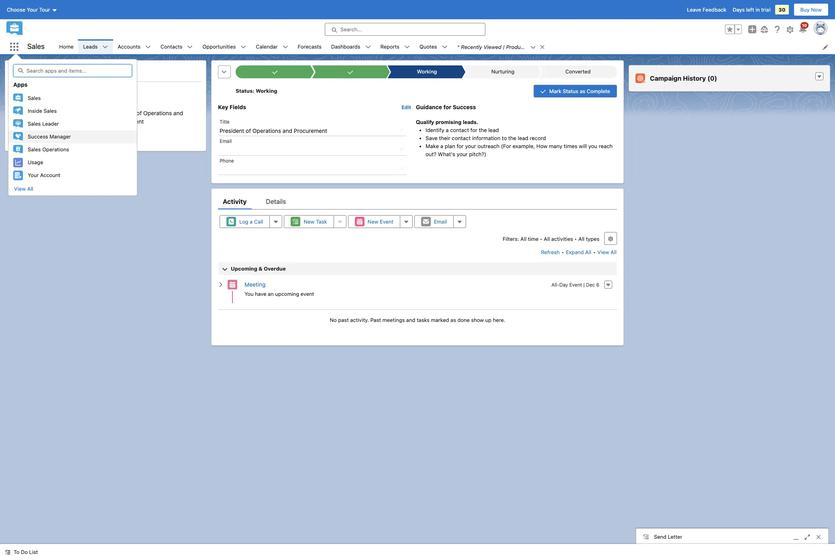 Task type: vqa. For each thing, say whether or not it's contained in the screenshot.
Tour
yes



Task type: describe. For each thing, give the bounding box(es) containing it.
buy now
[[801, 6, 823, 13]]

your account
[[28, 172, 60, 179]]

identify
[[426, 127, 445, 133]]

new for new task
[[304, 219, 315, 225]]

filters: all time • all activities • all types
[[503, 236, 600, 242]]

meetings
[[383, 317, 405, 323]]

0 horizontal spatial as
[[451, 317, 457, 323]]

calendar list item
[[251, 39, 293, 54]]

0 vertical spatial president of operations and procurement
[[111, 110, 183, 125]]

0 vertical spatial a
[[446, 127, 449, 133]]

overdue
[[264, 266, 286, 272]]

reach
[[599, 143, 613, 149]]

leader
[[42, 121, 59, 127]]

(0)
[[708, 75, 718, 82]]

dr.
[[28, 67, 38, 76]]

how
[[537, 143, 548, 149]]

leads list item
[[78, 39, 113, 54]]

0 vertical spatial success
[[453, 104, 476, 111]]

upcoming & overdue button
[[219, 263, 617, 275]]

1 horizontal spatial the
[[509, 135, 517, 141]]

pitch?)
[[470, 151, 487, 157]]

will
[[579, 143, 587, 149]]

dashboards link
[[327, 39, 366, 54]]

leads
[[83, 43, 98, 50]]

record
[[530, 135, 547, 141]]

calendar
[[256, 43, 278, 50]]

no past activity. past meetings and tasks marked as done show up here.
[[330, 317, 506, 323]]

10
[[803, 23, 808, 28]]

cresino
[[104, 67, 130, 76]]

0 horizontal spatial working
[[256, 88, 278, 94]]

text default image for opportunities
[[241, 44, 246, 50]]

have
[[255, 291, 267, 298]]

types
[[587, 236, 600, 242]]

what's
[[438, 151, 456, 157]]

1 horizontal spatial president
[[220, 127, 244, 134]]

working inside path options list box
[[418, 68, 438, 75]]

nurturing link
[[467, 66, 538, 78]]

guidance
[[416, 104, 443, 111]]

save
[[426, 135, 438, 141]]

recently
[[462, 44, 483, 50]]

1 vertical spatial event
[[570, 282, 583, 288]]

accounts link
[[113, 39, 145, 54]]

feedback
[[703, 6, 727, 13]]

text default image inside the to do list button
[[5, 550, 10, 556]]

1 horizontal spatial of
[[246, 127, 251, 134]]

mark
[[550, 88, 562, 94]]

(for
[[502, 143, 512, 149]]

text default image for reports
[[405, 44, 410, 50]]

0 horizontal spatial president
[[111, 110, 135, 117]]

mark status as complete
[[550, 88, 611, 94]]

qualify promising leads. identify a contact for the lead save their contact information to the lead record make a plan for your outreach (for example, how many times will you reach out? what's your pitch?)
[[416, 119, 613, 157]]

event
[[301, 291, 314, 298]]

complete
[[587, 88, 611, 94]]

search... button
[[325, 23, 486, 36]]

• up expand
[[575, 236, 578, 242]]

operations inside sales operations link
[[42, 146, 69, 153]]

procurement inside president of operations and procurement
[[111, 118, 144, 125]]

success manager
[[28, 134, 71, 140]]

promising
[[436, 119, 462, 125]]

call
[[254, 219, 263, 225]]

all-day event | dec 6
[[552, 282, 600, 288]]

dr. franklin jefferson cresino
[[28, 67, 130, 76]]

Search apps and items... search field
[[13, 64, 132, 77]]

activity link
[[223, 194, 247, 210]]

0 horizontal spatial email
[[111, 131, 123, 137]]

1 vertical spatial president of operations and procurement
[[220, 127, 328, 134]]

sales up inside
[[28, 95, 41, 101]]

1 vertical spatial contact
[[452, 135, 471, 141]]

2 horizontal spatial for
[[471, 127, 478, 133]]

leave
[[688, 6, 702, 13]]

send
[[655, 534, 667, 540]]

days left in trial
[[734, 6, 771, 13]]

as inside button
[[580, 88, 586, 94]]

dec
[[587, 282, 596, 288]]

usage
[[28, 159, 43, 166]]

home link
[[54, 39, 78, 54]]

sales down inside
[[28, 121, 41, 127]]

jefferson
[[69, 67, 102, 76]]

home
[[59, 43, 74, 50]]

1 horizontal spatial a
[[441, 143, 444, 149]]

tour
[[39, 6, 50, 13]]

2 horizontal spatial operations
[[253, 127, 281, 134]]

task
[[316, 219, 327, 225]]

all left types
[[579, 236, 585, 242]]

nurturing
[[492, 68, 515, 75]]

your inside your account link
[[28, 172, 39, 179]]

in
[[756, 6, 761, 13]]

accounts list item
[[113, 39, 156, 54]]

here.
[[493, 317, 506, 323]]

meeting link
[[245, 281, 266, 288]]

contacts list item
[[156, 39, 198, 54]]

and inside president of operations and procurement
[[174, 110, 183, 117]]

do
[[21, 549, 28, 556]]

* recently viewed | products
[[458, 44, 529, 50]]

opportunities list item
[[198, 39, 251, 54]]

edit button
[[12, 85, 35, 98]]

view all
[[14, 186, 33, 192]]

refresh • expand all • view all
[[542, 249, 617, 256]]

campaign
[[651, 75, 682, 82]]

upcoming
[[275, 291, 299, 298]]

new event
[[368, 219, 394, 225]]

sales leader link
[[8, 118, 137, 131]]

1 horizontal spatial edit
[[402, 104, 412, 111]]

a inside log a call button
[[250, 219, 253, 225]]

text default image inside leads "list item"
[[103, 44, 108, 50]]

left
[[747, 6, 755, 13]]

all-
[[552, 282, 560, 288]]

apps
[[13, 81, 28, 88]]

log a call
[[240, 219, 263, 225]]

qualify
[[416, 119, 435, 125]]

usage link
[[8, 156, 137, 169]]

accounts
[[118, 43, 141, 50]]

converted
[[566, 68, 591, 75]]

0 vertical spatial the
[[479, 127, 487, 133]]

1 vertical spatial view
[[598, 249, 610, 256]]

| for products
[[503, 44, 505, 50]]

fields
[[230, 104, 246, 111]]

key
[[218, 104, 228, 111]]

sales up usage in the left of the page
[[28, 146, 41, 153]]

event image
[[228, 280, 238, 290]]

0 horizontal spatial for
[[444, 104, 452, 111]]

to do list button
[[0, 545, 43, 561]]

past
[[339, 317, 349, 323]]

make
[[426, 143, 439, 149]]



Task type: locate. For each thing, give the bounding box(es) containing it.
days
[[734, 6, 745, 13]]

campaign history (0)
[[651, 75, 718, 82]]

0 vertical spatial procurement
[[111, 118, 144, 125]]

calendar link
[[251, 39, 283, 54]]

all inside 'popup button'
[[27, 186, 33, 192]]

2 horizontal spatial email
[[434, 219, 447, 225]]

sales up leader
[[44, 108, 57, 114]]

viewed
[[484, 44, 502, 50]]

text default image for accounts
[[145, 44, 151, 50]]

event
[[380, 219, 394, 225], [570, 282, 583, 288]]

1 horizontal spatial as
[[580, 88, 586, 94]]

text default image inside contacts list item
[[187, 44, 193, 50]]

&
[[259, 266, 263, 272]]

to
[[502, 135, 507, 141]]

0 vertical spatial your
[[27, 6, 38, 13]]

sales up dr.
[[27, 42, 45, 51]]

1 vertical spatial as
[[451, 317, 457, 323]]

tasks
[[417, 317, 430, 323]]

all right expand all button
[[611, 249, 617, 256]]

procurement
[[111, 118, 144, 125], [294, 127, 328, 134]]

working link
[[392, 66, 462, 78]]

sales
[[27, 42, 45, 51], [28, 95, 41, 101], [44, 108, 57, 114], [28, 121, 41, 127], [28, 146, 41, 153]]

group
[[726, 25, 743, 34]]

guidance for success
[[416, 104, 476, 111]]

opportunities
[[203, 43, 236, 50]]

trial
[[762, 6, 771, 13]]

the right to
[[509, 135, 517, 141]]

0 horizontal spatial status
[[236, 88, 253, 94]]

view all link
[[598, 246, 618, 259]]

all
[[27, 186, 33, 192], [521, 236, 527, 242], [544, 236, 550, 242], [579, 236, 585, 242], [586, 249, 592, 256], [611, 249, 617, 256]]

text default image inside reports list item
[[405, 44, 410, 50]]

out?
[[426, 151, 437, 157]]

list containing home
[[54, 39, 836, 54]]

0 vertical spatial your
[[466, 143, 477, 149]]

apps list box
[[8, 92, 137, 182]]

0 horizontal spatial president of operations and procurement
[[111, 110, 183, 125]]

your down usage in the left of the page
[[28, 172, 39, 179]]

0 vertical spatial |
[[503, 44, 505, 50]]

mark status as complete button
[[534, 85, 618, 98]]

sales link
[[8, 92, 137, 105]]

your left tour
[[27, 6, 38, 13]]

leave feedback link
[[688, 6, 727, 13]]

2 vertical spatial and
[[407, 317, 416, 323]]

details
[[266, 198, 286, 205]]

send letter link
[[637, 529, 829, 546]]

their
[[439, 135, 451, 141]]

upcoming & overdue
[[231, 266, 286, 272]]

0 vertical spatial email
[[111, 131, 123, 137]]

2 vertical spatial email
[[434, 219, 447, 225]]

1 horizontal spatial |
[[584, 282, 585, 288]]

0 vertical spatial edit
[[18, 88, 28, 95]]

log
[[240, 219, 249, 225]]

2 new from the left
[[368, 219, 379, 225]]

2 horizontal spatial a
[[446, 127, 449, 133]]

done
[[458, 317, 470, 323]]

account
[[40, 172, 60, 179]]

lead up example,
[[518, 135, 529, 141]]

as left done
[[451, 317, 457, 323]]

activity
[[223, 198, 247, 205]]

1 vertical spatial of
[[246, 127, 251, 134]]

status right mark at right
[[563, 88, 579, 94]]

log a call button
[[220, 216, 270, 228]]

converted link
[[543, 66, 614, 78]]

0 horizontal spatial and
[[174, 110, 183, 117]]

key fields
[[218, 104, 246, 111]]

0 horizontal spatial edit
[[18, 88, 28, 95]]

contact up plan
[[452, 135, 471, 141]]

outreach
[[478, 143, 500, 149]]

refresh button
[[541, 246, 561, 259]]

inside
[[28, 108, 42, 114]]

time
[[528, 236, 539, 242]]

1 vertical spatial working
[[256, 88, 278, 94]]

text default image inside calendar list item
[[283, 44, 288, 50]]

1 horizontal spatial lead
[[518, 135, 529, 141]]

send letter
[[655, 534, 683, 540]]

all left time
[[521, 236, 527, 242]]

0 vertical spatial and
[[174, 110, 183, 117]]

email inside "button"
[[434, 219, 447, 225]]

list item containing *
[[453, 39, 549, 54]]

0 horizontal spatial lead
[[489, 127, 499, 133]]

1 vertical spatial success
[[28, 134, 48, 140]]

1 horizontal spatial email
[[220, 138, 232, 144]]

many
[[550, 143, 563, 149]]

1 vertical spatial |
[[584, 282, 585, 288]]

text default image inside accounts list item
[[145, 44, 151, 50]]

0 vertical spatial as
[[580, 88, 586, 94]]

working
[[418, 68, 438, 75], [256, 88, 278, 94]]

status up fields
[[236, 88, 253, 94]]

1 vertical spatial procurement
[[294, 127, 328, 134]]

0 horizontal spatial operations
[[42, 146, 69, 153]]

1 horizontal spatial procurement
[[294, 127, 328, 134]]

list item
[[453, 39, 549, 54]]

1 horizontal spatial status
[[563, 88, 579, 94]]

example,
[[513, 143, 536, 149]]

working right :
[[256, 88, 278, 94]]

now
[[812, 6, 823, 13]]

a
[[446, 127, 449, 133], [441, 143, 444, 149], [250, 219, 253, 225]]

1 vertical spatial and
[[283, 127, 293, 134]]

| inside list item
[[503, 44, 505, 50]]

leave feedback
[[688, 6, 727, 13]]

for down leads.
[[471, 127, 478, 133]]

text default image
[[540, 44, 546, 50], [103, 44, 108, 50], [283, 44, 288, 50], [366, 44, 371, 50], [531, 45, 536, 50], [218, 282, 224, 288], [5, 550, 10, 556]]

1 vertical spatial your
[[28, 172, 39, 179]]

text default image inside quotes list item
[[442, 44, 448, 50]]

new task
[[304, 219, 327, 225]]

edit down the apps
[[18, 88, 28, 95]]

you have an upcoming event
[[245, 291, 314, 298]]

status
[[236, 88, 253, 94], [563, 88, 579, 94]]

president of operations and procurement
[[111, 110, 183, 125], [220, 127, 328, 134]]

refresh
[[542, 249, 560, 256]]

text default image
[[145, 44, 151, 50], [187, 44, 193, 50], [241, 44, 246, 50], [405, 44, 410, 50], [442, 44, 448, 50], [817, 74, 823, 80]]

quotes list item
[[415, 39, 453, 54]]

| for dec
[[584, 282, 585, 288]]

working down quotes link
[[418, 68, 438, 75]]

a left plan
[[441, 143, 444, 149]]

tab list containing activity
[[218, 194, 618, 210]]

1 vertical spatial operations
[[253, 127, 281, 134]]

success manager link
[[8, 131, 137, 143]]

0 vertical spatial president
[[111, 110, 135, 117]]

0 vertical spatial lead
[[489, 127, 499, 133]]

the up information
[[479, 127, 487, 133]]

0 horizontal spatial new
[[304, 219, 315, 225]]

| right viewed
[[503, 44, 505, 50]]

path options list box
[[236, 66, 618, 78]]

your account link
[[8, 169, 137, 182]]

all right time
[[544, 236, 550, 242]]

| left the dec
[[584, 282, 585, 288]]

to do list
[[14, 549, 38, 556]]

inside sales
[[28, 108, 57, 114]]

1 vertical spatial your
[[457, 151, 468, 157]]

success up leads.
[[453, 104, 476, 111]]

text default image for quotes
[[442, 44, 448, 50]]

0 vertical spatial contact
[[451, 127, 469, 133]]

past
[[371, 317, 381, 323]]

1 new from the left
[[304, 219, 315, 225]]

0 vertical spatial for
[[444, 104, 452, 111]]

event inside button
[[380, 219, 394, 225]]

0 vertical spatial of
[[137, 110, 142, 117]]

view inside 'popup button'
[[14, 186, 26, 192]]

text default image inside 'dashboards' list item
[[366, 44, 371, 50]]

lead up information
[[489, 127, 499, 133]]

status inside button
[[563, 88, 579, 94]]

inside sales link
[[8, 105, 137, 118]]

lead image
[[10, 66, 23, 78]]

your left pitch?)
[[457, 151, 468, 157]]

a down promising
[[446, 127, 449, 133]]

1 horizontal spatial working
[[418, 68, 438, 75]]

as left complete
[[580, 88, 586, 94]]

tab list
[[218, 194, 618, 210]]

for right plan
[[457, 143, 464, 149]]

new
[[304, 219, 315, 225], [368, 219, 379, 225]]

edit left guidance
[[402, 104, 412, 111]]

• left view all link
[[594, 249, 596, 256]]

your up pitch?)
[[466, 143, 477, 149]]

your
[[27, 6, 38, 13], [28, 172, 39, 179]]

2 vertical spatial operations
[[42, 146, 69, 153]]

0 vertical spatial working
[[418, 68, 438, 75]]

1 horizontal spatial new
[[368, 219, 379, 225]]

new for new event
[[368, 219, 379, 225]]

creslife
[[10, 110, 30, 117]]

0 horizontal spatial procurement
[[111, 118, 144, 125]]

information
[[473, 135, 501, 141]]

edit
[[18, 88, 28, 95], [402, 104, 412, 111]]

email button
[[415, 216, 454, 228]]

success inside apps list box
[[28, 134, 48, 140]]

letter
[[669, 534, 683, 540]]

details link
[[266, 194, 286, 210]]

leads.
[[463, 119, 479, 125]]

1 vertical spatial a
[[441, 143, 444, 149]]

2 vertical spatial for
[[457, 143, 464, 149]]

list
[[54, 39, 836, 54]]

1 horizontal spatial president of operations and procurement
[[220, 127, 328, 134]]

reports list item
[[376, 39, 415, 54]]

1 vertical spatial email
[[220, 138, 232, 144]]

edit inside button
[[18, 88, 28, 95]]

dashboards list item
[[327, 39, 376, 54]]

history
[[684, 75, 707, 82]]

contacts
[[161, 43, 183, 50]]

view all button
[[14, 182, 34, 195]]

buy
[[801, 6, 810, 13]]

1 horizontal spatial and
[[283, 127, 293, 134]]

activity.
[[351, 317, 369, 323]]

all down your account
[[27, 186, 33, 192]]

•
[[541, 236, 543, 242], [575, 236, 578, 242], [562, 249, 565, 256], [594, 249, 596, 256]]

1 vertical spatial the
[[509, 135, 517, 141]]

show
[[472, 317, 484, 323]]

1 horizontal spatial view
[[598, 249, 610, 256]]

all right expand
[[586, 249, 592, 256]]

0 vertical spatial operations
[[143, 110, 172, 117]]

0 horizontal spatial success
[[28, 134, 48, 140]]

0 horizontal spatial of
[[137, 110, 142, 117]]

choose
[[7, 6, 25, 13]]

1 vertical spatial edit
[[402, 104, 412, 111]]

0 horizontal spatial a
[[250, 219, 253, 225]]

0 horizontal spatial view
[[14, 186, 26, 192]]

1 horizontal spatial for
[[457, 143, 464, 149]]

6
[[597, 282, 600, 288]]

text default image inside opportunities list item
[[241, 44, 246, 50]]

• left expand
[[562, 249, 565, 256]]

manager
[[50, 134, 71, 140]]

1 vertical spatial lead
[[518, 135, 529, 141]]

• right time
[[541, 236, 543, 242]]

1 horizontal spatial operations
[[143, 110, 172, 117]]

0 horizontal spatial |
[[503, 44, 505, 50]]

2 horizontal spatial and
[[407, 317, 416, 323]]

30
[[779, 6, 786, 13]]

forecasts link
[[293, 39, 327, 54]]

2 vertical spatial a
[[250, 219, 253, 225]]

status : working
[[236, 88, 278, 94]]

sales leader
[[28, 121, 59, 127]]

0 vertical spatial event
[[380, 219, 394, 225]]

for up promising
[[444, 104, 452, 111]]

0 horizontal spatial event
[[380, 219, 394, 225]]

franklin
[[39, 67, 67, 76]]

0 horizontal spatial the
[[479, 127, 487, 133]]

success down sales leader in the left of the page
[[28, 134, 48, 140]]

quotes
[[420, 43, 437, 50]]

text default image for contacts
[[187, 44, 193, 50]]

1 horizontal spatial event
[[570, 282, 583, 288]]

day
[[560, 282, 569, 288]]

your inside choose your tour dropdown button
[[27, 6, 38, 13]]

1 horizontal spatial success
[[453, 104, 476, 111]]

dashboards
[[331, 43, 361, 50]]

contact down leads.
[[451, 127, 469, 133]]

0 vertical spatial view
[[14, 186, 26, 192]]

1 vertical spatial for
[[471, 127, 478, 133]]

sales operations link
[[8, 143, 137, 156]]

10 button
[[799, 22, 809, 34]]

phone
[[220, 158, 234, 164]]

1 vertical spatial president
[[220, 127, 244, 134]]

a right log
[[250, 219, 253, 225]]



